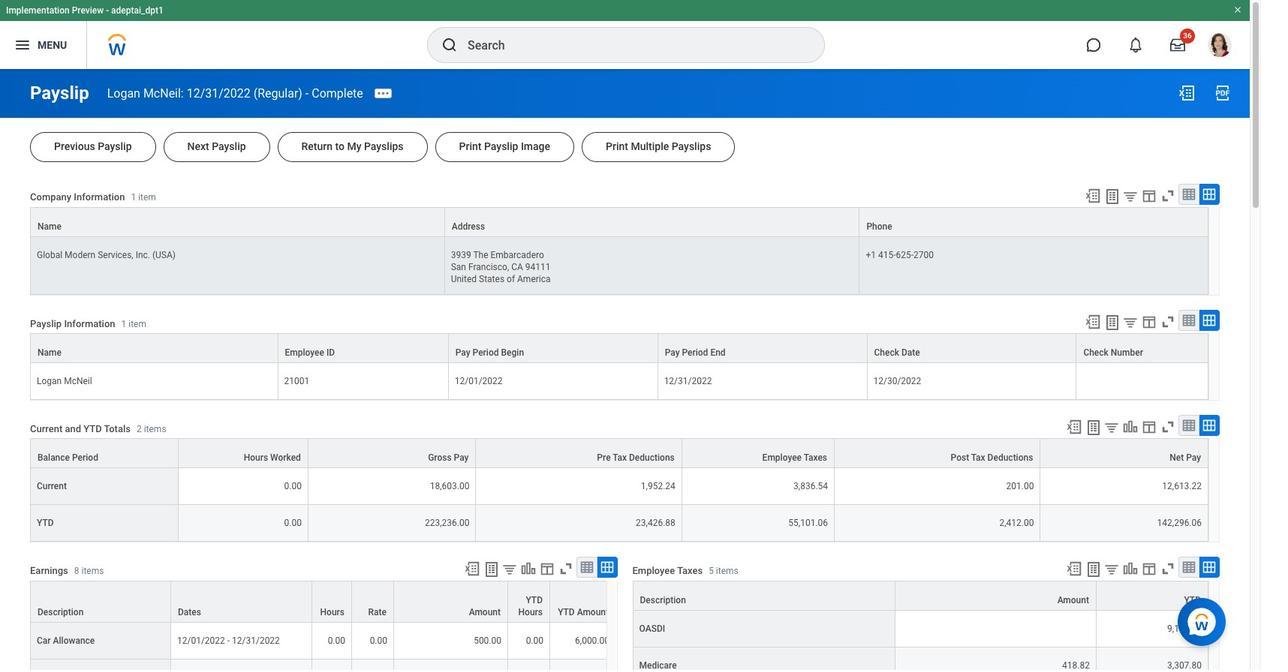 Task type: vqa. For each thing, say whether or not it's contained in the screenshot.
Select to filter grid data icon
yes



Task type: describe. For each thing, give the bounding box(es) containing it.
item for payslip information
[[129, 319, 146, 329]]

pay left end
[[665, 348, 680, 358]]

(usa)
[[152, 250, 176, 261]]

export to excel image for current and ytd totals
[[1066, 419, 1083, 436]]

previous
[[54, 140, 95, 152]]

1 vertical spatial 12/31/2022
[[664, 376, 712, 387]]

net
[[1170, 453, 1184, 464]]

expand table image for current and ytd totals
[[1202, 418, 1217, 433]]

toolbar for earnings
[[457, 557, 617, 581]]

post tax deductions
[[951, 453, 1033, 464]]

payslip - expand/collapse chart image for earnings
[[520, 561, 536, 578]]

ca
[[511, 262, 523, 273]]

logan for logan mcneil: 12/31/2022 (regular) - complete
[[107, 86, 140, 100]]

search image
[[441, 36, 459, 54]]

export to excel image for 8
[[464, 561, 480, 578]]

net pay
[[1170, 453, 1201, 464]]

12/31/2022 for 12/01/2022 - 12/31/2022
[[232, 636, 280, 646]]

3939
[[451, 250, 471, 261]]

logan mcneil: 12/31/2022 (regular) - complete
[[107, 86, 363, 100]]

balance
[[38, 453, 70, 464]]

previous payslip
[[54, 140, 132, 152]]

united
[[451, 274, 477, 285]]

row containing car allowance
[[30, 623, 616, 660]]

current for current
[[37, 482, 67, 492]]

print payslip image button
[[435, 132, 574, 162]]

net pay button
[[1041, 440, 1208, 468]]

preview
[[72, 5, 104, 16]]

1 horizontal spatial amount
[[577, 607, 609, 618]]

mcneil
[[64, 376, 92, 387]]

payslips inside "button"
[[364, 140, 404, 152]]

3,836.54
[[794, 482, 828, 492]]

check number button
[[1077, 334, 1208, 363]]

employee for employee taxes 5 items
[[632, 565, 675, 576]]

address
[[452, 222, 485, 232]]

1 vertical spatial click to view/edit grid preferences image
[[1141, 561, 1158, 578]]

address button
[[445, 208, 859, 237]]

ytd amount button
[[550, 581, 616, 622]]

pay right net
[[1186, 453, 1201, 464]]

information for company information
[[74, 192, 125, 203]]

2 amount button from the left
[[895, 581, 1096, 610]]

18,603.00
[[430, 482, 470, 492]]

next payslip
[[187, 140, 246, 152]]

12,613.22
[[1162, 482, 1202, 492]]

global modern services, inc. (usa)
[[37, 250, 176, 261]]

date
[[902, 348, 920, 358]]

select to filter grid data image for totals
[[1104, 420, 1120, 436]]

0 vertical spatial click to view/edit grid preferences image
[[1141, 188, 1158, 204]]

table image for taxes
[[1182, 560, 1197, 575]]

states
[[479, 274, 505, 285]]

rate
[[368, 607, 387, 618]]

description button for row containing description
[[633, 581, 895, 610]]

142,296.06
[[1157, 518, 1202, 529]]

pay period end button
[[658, 334, 867, 363]]

description for row containing description
[[640, 595, 686, 606]]

name for payslip
[[38, 348, 61, 358]]

row containing logan mcneil
[[30, 364, 1209, 400]]

print multiple payslips button
[[582, 132, 735, 162]]

inc.
[[136, 250, 150, 261]]

ytd hours button
[[508, 581, 550, 622]]

image
[[521, 140, 550, 152]]

rate column header
[[352, 581, 394, 624]]

ytd hours column header
[[508, 581, 550, 624]]

multiple
[[631, 140, 669, 152]]

check for check number
[[1084, 348, 1109, 358]]

201.00
[[1006, 482, 1034, 492]]

return to my payslips
[[302, 140, 404, 152]]

phone button
[[860, 208, 1208, 237]]

ytd hours
[[518, 595, 543, 618]]

mcneil:
[[143, 86, 184, 100]]

1 vertical spatial table image
[[1182, 418, 1197, 433]]

0 vertical spatial table image
[[1182, 187, 1197, 202]]

check for check date
[[874, 348, 899, 358]]

francisco,
[[468, 262, 509, 273]]

payslip main content
[[0, 69, 1250, 670]]

hours for hours worked
[[244, 453, 268, 464]]

2700
[[914, 250, 934, 261]]

taxes for employee taxes 5 items
[[677, 565, 703, 576]]

payslip up logan mcneil at the bottom of the page
[[30, 318, 62, 329]]

number
[[1111, 348, 1143, 358]]

dates button
[[171, 581, 312, 622]]

12/01/2022 for 12/01/2022 - 12/31/2022
[[177, 636, 225, 646]]

12/01/2022 for 12/01/2022
[[455, 376, 503, 387]]

employee for employee taxes
[[762, 453, 802, 464]]

ytd up earnings
[[37, 518, 54, 529]]

post
[[951, 453, 969, 464]]

500.00
[[474, 636, 501, 646]]

23,426.88
[[636, 518, 676, 529]]

94111
[[525, 262, 551, 273]]

toolbar for employee taxes
[[1059, 557, 1220, 581]]

table image for 8
[[579, 560, 594, 575]]

0 horizontal spatial export to worksheets image
[[482, 561, 500, 579]]

payslip - expand/collapse chart image for current and ytd totals
[[1122, 419, 1139, 436]]

+1 415-625-2700
[[866, 250, 934, 261]]

tax for post
[[971, 453, 985, 464]]

gross pay button
[[308, 440, 476, 468]]

adeptai_dpt1
[[111, 5, 164, 16]]

deductions for pre tax deductions
[[629, 453, 675, 464]]

print payslip image
[[459, 140, 550, 152]]

ytd right ytd hours
[[558, 607, 575, 618]]

export to worksheets image for information
[[1104, 188, 1122, 206]]

balance period
[[38, 453, 98, 464]]

amount for amount popup button inside column header
[[469, 607, 501, 618]]

amount button inside column header
[[394, 581, 507, 622]]

name for company
[[38, 222, 61, 232]]

Search Workday  search field
[[468, 29, 794, 62]]

click to view/edit grid preferences image for items
[[539, 561, 555, 578]]

next
[[187, 140, 209, 152]]

expand table image for payslip information
[[1202, 313, 1217, 328]]

payslip information 1 item
[[30, 318, 146, 329]]

previous payslip button
[[30, 132, 156, 162]]

gross
[[428, 453, 452, 464]]

print for print payslip image
[[459, 140, 482, 152]]

employee taxes 5 items
[[632, 565, 739, 576]]

rate button
[[352, 581, 393, 622]]

view printable version (pdf) image
[[1214, 84, 1232, 102]]

row containing ytd
[[30, 506, 1209, 542]]

6,000.00
[[575, 636, 610, 646]]

pay period begin button
[[449, 334, 657, 363]]

of
[[507, 274, 515, 285]]

period inside row
[[72, 453, 98, 464]]

post tax deductions button
[[835, 440, 1040, 468]]

1,952.24
[[641, 482, 676, 492]]

55,101.06
[[789, 518, 828, 529]]

table image up check number popup button
[[1182, 313, 1197, 328]]

period for end
[[682, 348, 708, 358]]

employee id
[[285, 348, 335, 358]]

row header inside the payslip main content
[[30, 660, 171, 670]]

next payslip button
[[163, 132, 270, 162]]

3939 the embarcadero san francisco, ca 94111 united states of america
[[451, 250, 551, 285]]



Task type: locate. For each thing, give the bounding box(es) containing it.
2 export to excel image from the left
[[1066, 561, 1083, 578]]

1 vertical spatial 12/01/2022
[[177, 636, 225, 646]]

the
[[473, 250, 488, 261]]

export to excel image
[[464, 561, 480, 578], [1066, 561, 1083, 578]]

dates
[[178, 607, 201, 618]]

(regular)
[[254, 86, 302, 100]]

employee taxes
[[762, 453, 827, 464]]

earnings
[[30, 565, 68, 576]]

2 vertical spatial -
[[227, 636, 230, 646]]

payslip - expand/collapse chart image up the ytd hours popup button
[[520, 561, 536, 578]]

export to worksheets image
[[1104, 188, 1122, 206], [1085, 561, 1103, 579]]

1 for company information
[[131, 192, 136, 203]]

car
[[37, 636, 51, 646]]

export to excel image up amount column header
[[464, 561, 480, 578]]

items right 2
[[144, 424, 166, 434]]

and
[[65, 423, 81, 434]]

items inside earnings 8 items
[[81, 566, 104, 576]]

1 horizontal spatial deductions
[[988, 453, 1033, 464]]

export to excel image for company information
[[1085, 188, 1101, 204]]

deductions inside pre tax deductions popup button
[[629, 453, 675, 464]]

0 vertical spatial expand table image
[[1202, 187, 1217, 202]]

1 tax from the left
[[613, 453, 627, 464]]

select to filter grid data image
[[1122, 315, 1139, 331], [1104, 420, 1120, 436], [501, 562, 518, 578]]

click to view/edit grid preferences image
[[1141, 188, 1158, 204], [1141, 561, 1158, 578]]

payslip right next
[[212, 140, 246, 152]]

1 vertical spatial payslip - expand/collapse chart image
[[520, 561, 536, 578]]

0 vertical spatial description
[[640, 595, 686, 606]]

menu banner
[[0, 0, 1250, 69]]

12/31/2022
[[187, 86, 251, 100], [664, 376, 712, 387], [232, 636, 280, 646]]

fullscreen image
[[1160, 188, 1176, 204], [1160, 314, 1176, 331], [557, 561, 574, 578], [1160, 561, 1176, 578]]

0 horizontal spatial select to filter grid data image
[[501, 562, 518, 578]]

1 horizontal spatial payslip - expand/collapse chart image
[[1122, 419, 1139, 436]]

click to view/edit grid preferences image for ytd
[[1141, 419, 1158, 436]]

export to excel image left the view printable version (pdf) 'image'
[[1178, 84, 1196, 102]]

1 horizontal spatial check
[[1084, 348, 1109, 358]]

0 horizontal spatial employee
[[285, 348, 324, 358]]

services,
[[98, 250, 133, 261]]

payslips
[[364, 140, 404, 152], [672, 140, 711, 152]]

0 vertical spatial name button
[[31, 208, 444, 237]]

2 vertical spatial select to filter grid data image
[[501, 562, 518, 578]]

information for payslip information
[[64, 318, 115, 329]]

items right 8
[[81, 566, 104, 576]]

payslips inside 'button'
[[672, 140, 711, 152]]

logan left mcneil
[[37, 376, 62, 387]]

to
[[335, 140, 345, 152]]

select to filter grid data image up check number popup button
[[1122, 315, 1139, 331]]

0 vertical spatial export to worksheets image
[[1104, 314, 1122, 332]]

deductions inside post tax deductions popup button
[[988, 453, 1033, 464]]

ytd amount
[[558, 607, 609, 618]]

0 vertical spatial payslip - expand/collapse chart image
[[1122, 419, 1139, 436]]

1 horizontal spatial 12/01/2022
[[455, 376, 503, 387]]

0 vertical spatial select to filter grid data image
[[1122, 315, 1139, 331]]

period left end
[[682, 348, 708, 358]]

allowance
[[53, 636, 95, 646]]

1 vertical spatial -
[[305, 86, 309, 100]]

ytd left ytd amount popup button
[[526, 595, 543, 606]]

items inside employee taxes 5 items
[[716, 566, 739, 576]]

2,412.00
[[1000, 518, 1034, 529]]

name up global
[[38, 222, 61, 232]]

print inside 'button'
[[606, 140, 628, 152]]

1 horizontal spatial select to filter grid data image
[[1104, 420, 1120, 436]]

table image down 142,296.06
[[1182, 560, 1197, 575]]

2 horizontal spatial hours
[[518, 607, 543, 618]]

1 name button from the top
[[31, 208, 444, 237]]

1 vertical spatial 1
[[121, 319, 126, 329]]

expand table image for earnings
[[599, 560, 614, 575]]

current inside row
[[37, 482, 67, 492]]

car allowance
[[37, 636, 95, 646]]

item inside payslip information 1 item
[[129, 319, 146, 329]]

cell
[[1077, 364, 1209, 400], [895, 611, 1097, 648], [171, 660, 312, 670], [312, 660, 352, 670], [352, 660, 394, 670], [394, 660, 508, 670], [508, 660, 550, 670], [550, 660, 616, 670]]

amount column header
[[394, 581, 508, 624]]

1 horizontal spatial export to worksheets image
[[1104, 188, 1122, 206]]

0.00
[[284, 482, 302, 492], [284, 518, 302, 529], [328, 636, 345, 646], [370, 636, 387, 646], [526, 636, 544, 646]]

embarcadero
[[491, 250, 544, 261]]

payslip down menu
[[30, 83, 89, 104]]

expand table image
[[1202, 418, 1217, 433], [599, 560, 614, 575]]

0 horizontal spatial check
[[874, 348, 899, 358]]

1 description button from the left
[[31, 581, 170, 622]]

0 vertical spatial taxes
[[804, 453, 827, 464]]

export to worksheets image for totals
[[1085, 419, 1103, 437]]

0 horizontal spatial 12/01/2022
[[177, 636, 225, 646]]

select to filter grid data image up the ytd hours popup button
[[501, 562, 518, 578]]

taxes inside popup button
[[804, 453, 827, 464]]

pay left 'begin'
[[456, 348, 470, 358]]

0 vertical spatial click to view/edit grid preferences image
[[1141, 314, 1158, 331]]

ytd inside ytd hours
[[526, 595, 543, 606]]

payslip
[[30, 83, 89, 104], [98, 140, 132, 152], [212, 140, 246, 152], [484, 140, 518, 152], [30, 318, 62, 329]]

0 horizontal spatial deductions
[[629, 453, 675, 464]]

0 horizontal spatial amount button
[[394, 581, 507, 622]]

dates column header
[[171, 581, 312, 624]]

1 vertical spatial expand table image
[[1202, 313, 1217, 328]]

check left number
[[1084, 348, 1109, 358]]

row containing oasdi
[[632, 611, 1209, 648]]

415-
[[878, 250, 896, 261]]

1 horizontal spatial description button
[[633, 581, 895, 610]]

1 vertical spatial expand table image
[[599, 560, 614, 575]]

1 horizontal spatial export to worksheets image
[[1085, 419, 1103, 437]]

row
[[30, 207, 1209, 237], [30, 237, 1209, 295], [30, 334, 1209, 364], [30, 364, 1209, 400], [30, 439, 1209, 469], [30, 469, 1209, 506], [30, 506, 1209, 542], [30, 581, 616, 624], [632, 581, 1209, 611], [632, 611, 1209, 648], [30, 623, 616, 660], [632, 648, 1209, 670], [30, 660, 616, 670]]

payslip for previous payslip
[[98, 140, 132, 152]]

1 horizontal spatial -
[[227, 636, 230, 646]]

payslip inside the next payslip button
[[212, 140, 246, 152]]

items inside current and ytd totals 2 items
[[144, 424, 166, 434]]

description up oasdi
[[640, 595, 686, 606]]

1 horizontal spatial hours
[[320, 607, 345, 618]]

export to excel image up net pay popup button at the right of page
[[1066, 419, 1083, 436]]

begin
[[501, 348, 524, 358]]

profile logan mcneil image
[[1208, 33, 1232, 60]]

export to excel image
[[1178, 84, 1196, 102], [1085, 188, 1101, 204], [1085, 314, 1101, 331], [1066, 419, 1083, 436]]

row containing global modern services, inc. (usa)
[[30, 237, 1209, 295]]

12/31/2022 down the pay period end
[[664, 376, 712, 387]]

2 vertical spatial expand table image
[[1202, 560, 1217, 575]]

click to view/edit grid preferences image
[[1141, 314, 1158, 331], [1141, 419, 1158, 436], [539, 561, 555, 578]]

0 vertical spatial employee
[[285, 348, 324, 358]]

employee id button
[[278, 334, 448, 363]]

1 vertical spatial item
[[129, 319, 146, 329]]

0 horizontal spatial select to filter grid data image
[[1104, 562, 1120, 578]]

0 vertical spatial logan
[[107, 86, 140, 100]]

worked
[[270, 453, 301, 464]]

tax
[[613, 453, 627, 464], [971, 453, 985, 464]]

1 vertical spatial name
[[38, 348, 61, 358]]

check
[[874, 348, 899, 358], [1084, 348, 1109, 358]]

deductions for post tax deductions
[[988, 453, 1033, 464]]

employee up 3,836.54 in the right of the page
[[762, 453, 802, 464]]

complete
[[312, 86, 363, 100]]

current left and
[[30, 423, 63, 434]]

2 check from the left
[[1084, 348, 1109, 358]]

0 horizontal spatial taxes
[[677, 565, 703, 576]]

expand table image
[[1202, 187, 1217, 202], [1202, 313, 1217, 328], [1202, 560, 1217, 575]]

export to excel image for payslip
[[1178, 84, 1196, 102]]

select to filter grid data image for taxes
[[1104, 562, 1120, 578]]

payslip - expand/collapse chart image up net pay popup button at the right of page
[[1122, 419, 1139, 436]]

12/01/2022 - 12/31/2022
[[177, 636, 280, 646]]

inbox large image
[[1170, 38, 1185, 53]]

row containing current
[[30, 469, 1209, 506]]

pre tax deductions button
[[476, 440, 682, 468]]

2 tax from the left
[[971, 453, 985, 464]]

totals
[[104, 423, 131, 434]]

tax right post
[[971, 453, 985, 464]]

click to view/edit grid preferences image left fullscreen image
[[1141, 419, 1158, 436]]

2 description button from the left
[[633, 581, 895, 610]]

company information 1 item
[[30, 192, 156, 203]]

payslips right multiple
[[672, 140, 711, 152]]

0 vertical spatial expand table image
[[1202, 418, 1217, 433]]

1 amount button from the left
[[394, 581, 507, 622]]

0 vertical spatial 12/01/2022
[[455, 376, 503, 387]]

tax inside popup button
[[971, 453, 985, 464]]

5
[[709, 566, 714, 576]]

description button down 5
[[633, 581, 895, 610]]

print multiple payslips
[[606, 140, 711, 152]]

description
[[640, 595, 686, 606], [38, 607, 84, 618]]

notifications large image
[[1128, 38, 1143, 53]]

select to filter grid data image
[[1122, 188, 1139, 204], [1104, 562, 1120, 578]]

item
[[138, 192, 156, 203], [129, 319, 146, 329]]

2 horizontal spatial export to worksheets image
[[1104, 314, 1122, 332]]

1 vertical spatial information
[[64, 318, 115, 329]]

0 horizontal spatial expand table image
[[599, 560, 614, 575]]

1 vertical spatial export to worksheets image
[[1085, 561, 1103, 579]]

item inside the company information 1 item
[[138, 192, 156, 203]]

2
[[137, 424, 142, 434]]

export to excel image left payslip - expand/collapse chart image
[[1066, 561, 1083, 578]]

payslip - expand/collapse chart image
[[1122, 561, 1139, 578]]

hours button
[[312, 581, 351, 622]]

pay
[[456, 348, 470, 358], [665, 348, 680, 358], [454, 453, 469, 464], [1186, 453, 1201, 464]]

click to view/edit grid preferences image up the ytd hours popup button
[[539, 561, 555, 578]]

21001
[[284, 376, 309, 387]]

print left multiple
[[606, 140, 628, 152]]

hours for hours
[[320, 607, 345, 618]]

expand table image for company information
[[1202, 187, 1217, 202]]

description inside column header
[[38, 607, 84, 618]]

table image
[[1182, 187, 1197, 202], [1182, 418, 1197, 433]]

12/30/2022
[[873, 376, 921, 387]]

0 horizontal spatial payslips
[[364, 140, 404, 152]]

print inside button
[[459, 140, 482, 152]]

1 payslips from the left
[[364, 140, 404, 152]]

ytd button
[[1097, 581, 1208, 610]]

tax for pre
[[613, 453, 627, 464]]

period right the balance
[[72, 453, 98, 464]]

- right (regular)
[[305, 86, 309, 100]]

logan mcneil
[[37, 376, 92, 387]]

1 vertical spatial export to worksheets image
[[1085, 419, 1103, 437]]

items
[[144, 424, 166, 434], [81, 566, 104, 576], [716, 566, 739, 576]]

item down inc.
[[129, 319, 146, 329]]

0 horizontal spatial print
[[459, 140, 482, 152]]

toolbar for current and ytd totals
[[1059, 415, 1220, 439]]

9,114.00
[[1167, 624, 1202, 634]]

1 horizontal spatial employee
[[632, 565, 675, 576]]

0 horizontal spatial items
[[81, 566, 104, 576]]

hours
[[244, 453, 268, 464], [320, 607, 345, 618], [518, 607, 543, 618]]

2 name button from the top
[[31, 334, 277, 363]]

phone
[[867, 222, 892, 232]]

current and ytd totals 2 items
[[30, 423, 166, 434]]

1 horizontal spatial export to excel image
[[1066, 561, 1083, 578]]

menu
[[38, 39, 67, 51]]

1 vertical spatial description
[[38, 607, 84, 618]]

pay right gross
[[454, 453, 469, 464]]

1 horizontal spatial logan
[[107, 86, 140, 100]]

0 vertical spatial 12/31/2022
[[187, 86, 251, 100]]

1 deductions from the left
[[629, 453, 675, 464]]

payslip right previous
[[98, 140, 132, 152]]

name button for payslip information
[[31, 334, 277, 363]]

1 export to excel image from the left
[[464, 561, 480, 578]]

hours left ytd amount
[[518, 607, 543, 618]]

- down dates column header
[[227, 636, 230, 646]]

1 horizontal spatial select to filter grid data image
[[1122, 188, 1139, 204]]

1 horizontal spatial 1
[[131, 192, 136, 203]]

1 horizontal spatial items
[[144, 424, 166, 434]]

america
[[517, 274, 551, 285]]

0 vertical spatial export to worksheets image
[[1104, 188, 1122, 206]]

export to worksheets image up check number
[[1104, 314, 1122, 332]]

12/31/2022 down dates column header
[[232, 636, 280, 646]]

toolbar for company information
[[1078, 184, 1220, 207]]

export to excel image up phone popup button
[[1085, 188, 1101, 204]]

0 horizontal spatial logan
[[37, 376, 62, 387]]

payslip left image
[[484, 140, 518, 152]]

balance period button
[[31, 440, 178, 468]]

toolbar for payslip information
[[1078, 310, 1220, 334]]

logan for logan mcneil
[[37, 376, 62, 387]]

0 horizontal spatial export to excel image
[[464, 561, 480, 578]]

print left image
[[459, 140, 482, 152]]

2 name from the top
[[38, 348, 61, 358]]

hours worked button
[[179, 440, 308, 468]]

table image
[[1182, 313, 1197, 328], [579, 560, 594, 575], [1182, 560, 1197, 575]]

payslip - expand/collapse chart image
[[1122, 419, 1139, 436], [520, 561, 536, 578]]

expand table image up ytd amount popup button
[[599, 560, 614, 575]]

item for company information
[[138, 192, 156, 203]]

1 horizontal spatial print
[[606, 140, 628, 152]]

row containing ytd hours
[[30, 581, 616, 624]]

description button down 8
[[31, 581, 170, 622]]

description for "description" column header
[[38, 607, 84, 618]]

check date
[[874, 348, 920, 358]]

row containing description
[[632, 581, 1209, 611]]

export to worksheets image up net pay popup button at the right of page
[[1085, 419, 1103, 437]]

0 horizontal spatial amount
[[469, 607, 501, 618]]

12/01/2022 down dates
[[177, 636, 225, 646]]

ytd right and
[[84, 423, 102, 434]]

close environment banner image
[[1233, 5, 1242, 14]]

deductions
[[629, 453, 675, 464], [988, 453, 1033, 464]]

1 for payslip information
[[121, 319, 126, 329]]

current down the balance
[[37, 482, 67, 492]]

description button inside column header
[[31, 581, 170, 622]]

justify image
[[14, 36, 32, 54]]

export to excel image for payslip information
[[1085, 314, 1101, 331]]

1
[[131, 192, 136, 203], [121, 319, 126, 329]]

export to worksheets image up amount column header
[[482, 561, 500, 579]]

1 inside payslip information 1 item
[[121, 319, 126, 329]]

1 horizontal spatial taxes
[[804, 453, 827, 464]]

export to excel image for taxes
[[1066, 561, 1083, 578]]

hours column header
[[312, 581, 352, 624]]

1 check from the left
[[874, 348, 899, 358]]

select to filter grid data image for information
[[1122, 188, 1139, 204]]

export to worksheets image for item
[[1104, 314, 1122, 332]]

ytd
[[84, 423, 102, 434], [37, 518, 54, 529], [526, 595, 543, 606], [1184, 595, 1201, 606], [558, 607, 575, 618]]

return
[[302, 140, 333, 152]]

2 vertical spatial click to view/edit grid preferences image
[[539, 561, 555, 578]]

2 vertical spatial 12/31/2022
[[232, 636, 280, 646]]

8
[[74, 566, 79, 576]]

amount button
[[394, 581, 507, 622], [895, 581, 1096, 610]]

1 vertical spatial name button
[[31, 334, 277, 363]]

taxes for employee taxes
[[804, 453, 827, 464]]

taxes
[[804, 453, 827, 464], [677, 565, 703, 576]]

logan mcneil: 12/31/2022 (regular) - complete link
[[107, 86, 363, 100]]

information
[[74, 192, 125, 203], [64, 318, 115, 329]]

payslip for print payslip image
[[484, 140, 518, 152]]

fullscreen image
[[1160, 419, 1176, 436]]

1 vertical spatial logan
[[37, 376, 62, 387]]

2 payslips from the left
[[672, 140, 711, 152]]

export to worksheets image for taxes
[[1085, 561, 1103, 579]]

employee left id
[[285, 348, 324, 358]]

-
[[106, 5, 109, 16], [305, 86, 309, 100], [227, 636, 230, 646]]

pay period begin
[[456, 348, 524, 358]]

1 name from the top
[[38, 222, 61, 232]]

select to filter grid data image up net pay popup button at the right of page
[[1104, 420, 1120, 436]]

information right company
[[74, 192, 125, 203]]

0 horizontal spatial 1
[[121, 319, 126, 329]]

expand table image right fullscreen image
[[1202, 418, 1217, 433]]

2 horizontal spatial -
[[305, 86, 309, 100]]

export to excel image up check number
[[1085, 314, 1101, 331]]

- inside menu banner
[[106, 5, 109, 16]]

employee down the 23,426.88
[[632, 565, 675, 576]]

period left 'begin'
[[473, 348, 499, 358]]

0 vertical spatial -
[[106, 5, 109, 16]]

payslip inside previous payslip button
[[98, 140, 132, 152]]

description button
[[31, 581, 170, 622], [633, 581, 895, 610]]

1 down the services,
[[121, 319, 126, 329]]

hours left rate popup button
[[320, 607, 345, 618]]

item up inc.
[[138, 192, 156, 203]]

0 horizontal spatial description
[[38, 607, 84, 618]]

name up logan mcneil at the bottom of the page
[[38, 348, 61, 358]]

deductions up the 1,952.24
[[629, 453, 675, 464]]

2 vertical spatial export to worksheets image
[[482, 561, 500, 579]]

+1
[[866, 250, 876, 261]]

oasdi
[[639, 624, 665, 634]]

1 vertical spatial taxes
[[677, 565, 703, 576]]

export to worksheets image
[[1104, 314, 1122, 332], [1085, 419, 1103, 437], [482, 561, 500, 579]]

payslips right my
[[364, 140, 404, 152]]

1 vertical spatial current
[[37, 482, 67, 492]]

1 horizontal spatial tax
[[971, 453, 985, 464]]

print for print multiple payslips
[[606, 140, 628, 152]]

amount inside column header
[[469, 607, 501, 618]]

1 vertical spatial select to filter grid data image
[[1104, 562, 1120, 578]]

return to my payslips button
[[277, 132, 428, 162]]

1 vertical spatial click to view/edit grid preferences image
[[1141, 419, 1158, 436]]

row header
[[30, 660, 171, 670]]

amount for second amount popup button from the left
[[1058, 595, 1089, 606]]

0 horizontal spatial export to worksheets image
[[1085, 561, 1103, 579]]

payslip for next payslip
[[212, 140, 246, 152]]

2 horizontal spatial select to filter grid data image
[[1122, 315, 1139, 331]]

items right 5
[[716, 566, 739, 576]]

2 print from the left
[[606, 140, 628, 152]]

description button for "description" column header
[[31, 581, 170, 622]]

1 vertical spatial select to filter grid data image
[[1104, 420, 1120, 436]]

tax inside popup button
[[613, 453, 627, 464]]

current for current and ytd totals 2 items
[[30, 423, 63, 434]]

0 horizontal spatial period
[[72, 453, 98, 464]]

san
[[451, 262, 466, 273]]

check number
[[1084, 348, 1143, 358]]

12/31/2022 for logan mcneil: 12/31/2022 (regular) - complete
[[187, 86, 251, 100]]

select to filter grid data image for item
[[1122, 315, 1139, 331]]

table image up ytd amount popup button
[[579, 560, 594, 575]]

name button for company information
[[31, 208, 444, 237]]

period for begin
[[473, 348, 499, 358]]

1 up inc.
[[131, 192, 136, 203]]

1 inside the company information 1 item
[[131, 192, 136, 203]]

description up car allowance
[[38, 607, 84, 618]]

employee for employee id
[[285, 348, 324, 358]]

tax right pre
[[613, 453, 627, 464]]

id
[[327, 348, 335, 358]]

1 print from the left
[[459, 140, 482, 152]]

1 horizontal spatial amount button
[[895, 581, 1096, 610]]

toolbar
[[1078, 184, 1220, 207], [1078, 310, 1220, 334], [1059, 415, 1220, 439], [457, 557, 617, 581], [1059, 557, 1220, 581]]

payslip inside print payslip image button
[[484, 140, 518, 152]]

1 horizontal spatial expand table image
[[1202, 418, 1217, 433]]

click to view/edit grid preferences image up check number popup button
[[1141, 314, 1158, 331]]

0 vertical spatial item
[[138, 192, 156, 203]]

1 horizontal spatial period
[[473, 348, 499, 358]]

implementation
[[6, 5, 70, 16]]

description column header
[[30, 581, 171, 624]]

row containing balance period
[[30, 439, 1209, 469]]

0 horizontal spatial payslip - expand/collapse chart image
[[520, 561, 536, 578]]

my
[[347, 140, 361, 152]]

taxes up 3,836.54 in the right of the page
[[804, 453, 827, 464]]

logan left mcneil: at left top
[[107, 86, 140, 100]]

0 horizontal spatial -
[[106, 5, 109, 16]]

12/01/2022 down pay period begin
[[455, 376, 503, 387]]

- right preview
[[106, 5, 109, 16]]

1 vertical spatial employee
[[762, 453, 802, 464]]

0 vertical spatial name
[[38, 222, 61, 232]]

taxes left 5
[[677, 565, 703, 576]]

2 deductions from the left
[[988, 453, 1033, 464]]

12/31/2022 up next payslip
[[187, 86, 251, 100]]

deductions up 201.00
[[988, 453, 1033, 464]]

hours inside "popup button"
[[320, 607, 345, 618]]

information up mcneil
[[64, 318, 115, 329]]

0 vertical spatial current
[[30, 423, 63, 434]]

check left date
[[874, 348, 899, 358]]

2 horizontal spatial amount
[[1058, 595, 1089, 606]]

2 horizontal spatial items
[[716, 566, 739, 576]]

2 vertical spatial employee
[[632, 565, 675, 576]]

hours left worked
[[244, 453, 268, 464]]

ytd up "9,114.00"
[[1184, 595, 1201, 606]]



